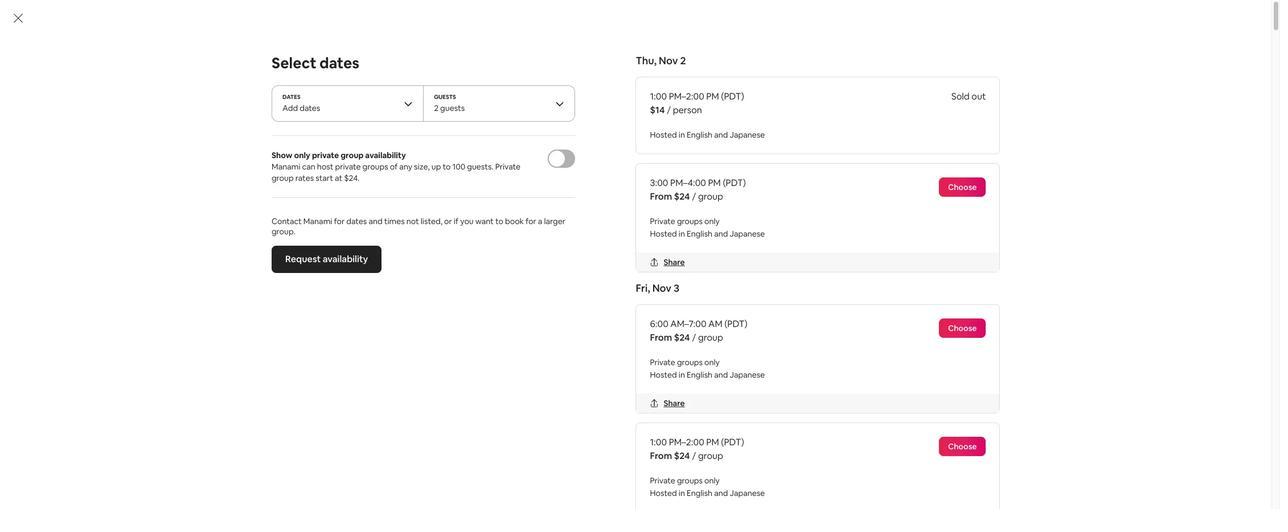 Task type: describe. For each thing, give the bounding box(es) containing it.
group.
[[271, 227, 295, 237]]

in for pm–4:00
[[679, 229, 685, 239]]

host
[[317, 162, 333, 172]]

48
[[756, 428, 767, 440]]

1 horizontal spatial for
[[525, 216, 536, 227]]

63
[[317, 98, 327, 110]]

1 vertical spatial private
[[335, 162, 360, 172]]

book
[[505, 216, 524, 227]]

to inside cancel up to 7 days before the experience start time for a full refund, or within 24 hours of booking as long as the booking is made more than 48 hours before the start time.
[[684, 400, 693, 412]]

japanese for 3:00 pm–4:00 pm (pdt) from $24 / group
[[730, 229, 765, 239]]

hosted for 1:00
[[650, 489, 677, 499]]

group inside 3:00 pm–4:00 pm (pdt) from $24 / group
[[698, 191, 723, 203]]

1 vertical spatial $14
[[331, 194, 346, 206]]

dates inside dates add dates
[[299, 103, 320, 113]]

manami inside contact manami for dates and times not listed, or if you want to book for a larger group.
[[303, 216, 332, 227]]

7
[[695, 400, 700, 412]]

3 for fri, nov 3
[[674, 282, 679, 295]]

hosted in english and japanese
[[650, 130, 765, 140]]

from $24 / group
[[460, 194, 534, 206]]

1 horizontal spatial start
[[819, 400, 839, 412]]

6:00 am–7:00 am (pdt) from $24 / group
[[650, 318, 748, 344]]

1 vertical spatial booking
[[640, 428, 675, 440]]

a inside cancel up to 7 days before the experience start time for a full refund, or within 24 hours of booking as long as the booking is made more than 48 hours before the start time.
[[876, 400, 881, 412]]

time
[[841, 400, 860, 412]]

1 horizontal spatial 2
[[680, 54, 686, 67]]

english for pm–4:00
[[687, 229, 712, 239]]

japanese for 1:00 pm–2:00 pm (pdt) from $24 / group
[[730, 489, 765, 499]]

experience
[[770, 400, 817, 412]]

and for 1:00 pm–2:00 pm (pdt) from $24 / group
[[714, 489, 728, 499]]

policy
[[696, 379, 722, 391]]

1 vertical spatial availability
[[322, 253, 368, 265]]

0 horizontal spatial out
[[358, 221, 371, 231]]

times
[[384, 216, 404, 227]]

in for am–7:00
[[679, 370, 685, 380]]

share button for 6:00 am–7:00 am (pdt) from $24 / group
[[645, 394, 689, 413]]

am–7:00 for $24
[[670, 318, 706, 330]]

guests.
[[467, 162, 493, 172]]

a inside contact manami for dates and times not listed, or if you want to book for a larger group.
[[538, 216, 542, 227]]

groups down 1:00 pm–2:00 pm (pdt) from $24 / group
[[677, 476, 703, 486]]

dates inside choose from available dates 63 available
[[450, 79, 484, 95]]

add
[[282, 103, 298, 113]]

within
[[698, 414, 723, 426]]

3 for fri, nov 3 1:00 pm–2:00 pm (pdt)
[[753, 138, 758, 150]]

english for am–7:00
[[687, 370, 712, 380]]

0 horizontal spatial more
[[666, 467, 688, 479]]

(pdt) for 3:00 pm–4:00 pm (pdt) from $24 / group
[[723, 177, 746, 189]]

3:00 for 3:00 pm–4:00 pm (pdt) from $24 / group
[[650, 177, 668, 189]]

share button for 3:00 pm–4:00 pm (pdt) from $24 / group
[[645, 253, 689, 272]]

$24.
[[344, 173, 359, 183]]

1 vertical spatial sold out
[[340, 221, 371, 231]]

share for 3:00 pm–4:00 pm (pdt) from $24 / group
[[664, 257, 685, 268]]

3:00 pm–4:00 pm (pdt)
[[849, 152, 933, 162]]

groups inside the 6:00 am–7:00 am (pdt) private groups only
[[617, 165, 643, 175]]

1 english from the top
[[687, 130, 712, 140]]

/ down $24.
[[348, 194, 352, 206]]

contact manami for dates and times not listed, or if you want to book for a larger group.
[[271, 216, 565, 237]]

1 horizontal spatial the
[[824, 428, 839, 440]]

request
[[285, 253, 320, 265]]

choose
[[317, 79, 362, 95]]

0 vertical spatial booking
[[774, 414, 808, 426]]

show for show only private group availability manami can host private groups of any size, up to 100 guests. private group rates start at $24.
[[271, 150, 292, 161]]

$24 up want
[[485, 194, 500, 206]]

1 horizontal spatial hours
[[769, 428, 792, 440]]

of inside show only private group availability manami can host private groups of any size, up to 100 guests. private group rates start at $24.
[[390, 162, 397, 172]]

pm–2:00 inside fri, nov 3 1:00 pm–2:00 pm (pdt)
[[736, 152, 767, 162]]

in for pm–2:00
[[679, 489, 685, 499]]

select
[[271, 54, 316, 73]]

english for pm–2:00
[[687, 489, 712, 499]]

pm–4:00 for 3:00 pm–4:00 pm (pdt)
[[866, 152, 898, 162]]

from for 3:00 pm–4:00 pm (pdt) from $24 / group
[[650, 191, 672, 203]]

show more link
[[640, 467, 697, 479]]

pm inside fri, nov 3 1:00 pm–2:00 pm (pdt)
[[768, 152, 780, 162]]

(pdt) for 1:00 pm–2:00 pm (pdt)
[[393, 152, 413, 162]]

full
[[640, 414, 653, 426]]

pm for 3:00 pm–4:00 pm (pdt) from $24 / group
[[708, 177, 721, 189]]

you
[[460, 216, 473, 227]]

pm for 1:00 pm–2:00 pm (pdt)
[[380, 152, 392, 162]]

request availability
[[285, 253, 368, 265]]

(pdt) inside fri, nov 3 1:00 pm–2:00 pm (pdt)
[[781, 152, 802, 162]]

choose from available dates 63 available
[[317, 79, 484, 110]]

only inside show only private group availability manami can host private groups of any size, up to 100 guests. private group rates start at $24.
[[294, 150, 310, 161]]

only up "policy"
[[704, 358, 720, 368]]

/ inside 6:00 am–7:00 am (pdt) from $24 / group
[[692, 332, 696, 344]]

1:00 pm–2:00 pm (pdt) $14 / person
[[650, 91, 744, 116]]

to inside contact manami for dates and times not listed, or if you want to book for a larger group.
[[495, 216, 503, 227]]

rates
[[295, 173, 314, 183]]

at
[[335, 173, 342, 183]]

is
[[677, 428, 683, 440]]

request availability link
[[271, 246, 381, 273]]

private groups only
[[460, 165, 530, 175]]

thu,
[[636, 54, 657, 67]]

(pdt) for 3:00 pm–4:00 pm (pdt)
[[912, 152, 933, 162]]

1:00 pm–2:00 pm (pdt)
[[331, 152, 413, 162]]

(pdt) for 6:00 am–7:00 am (pdt) private groups only
[[655, 152, 675, 162]]

/ inside 3:00 pm–4:00 pm (pdt) from $24 / group
[[692, 191, 696, 203]]

time.
[[640, 441, 662, 453]]

$24 for 1:00 pm–2:00 pm (pdt) from $24 / group
[[674, 450, 690, 462]]

fri, for fri, nov 3 1:00 pm–2:00 pm (pdt)
[[719, 138, 732, 150]]

$24 for 3:00 pm–4:00 pm (pdt) from $24 / group
[[674, 191, 690, 203]]

cancellation
[[640, 379, 694, 391]]

show only private group availability manami can host private groups of any size, up to 100 guests. private group rates start at $24.
[[271, 150, 520, 183]]

1:00 for 1:00 pm–2:00 pm (pdt)
[[331, 152, 346, 162]]

0 vertical spatial sold out
[[951, 91, 986, 103]]

days
[[702, 400, 721, 412]]

pm for 3:00 pm–4:00 pm (pdt)
[[899, 152, 911, 162]]

from for 6:00 am–7:00 am (pdt) from $24 / group
[[650, 332, 672, 344]]

sold out link
[[331, 216, 380, 236]]

/ down the 6:00 am–7:00 am (pdt) private groups only
[[632, 194, 636, 206]]

dates add dates
[[282, 93, 320, 113]]

fri, nov 3
[[636, 282, 679, 295]]

not
[[406, 216, 419, 227]]

/ group
[[632, 194, 663, 206]]

pm for 1:00 pm–2:00 pm (pdt) from $24 / group
[[706, 437, 719, 449]]

24
[[725, 414, 736, 426]]

made
[[685, 428, 709, 440]]

0 vertical spatial before
[[723, 400, 752, 412]]

dates inside contact manami for dates and times not listed, or if you want to book for a larger group.
[[346, 216, 367, 227]]

person inside 1:00 pm–2:00 pm (pdt) $14 / person
[[673, 104, 702, 116]]

and down 1:00 pm–2:00 pm (pdt) $14 / person
[[714, 130, 728, 140]]

if
[[453, 216, 458, 227]]

guests
[[434, 93, 456, 101]]



Task type: vqa. For each thing, say whether or not it's contained in the screenshot.
· within 'Cancún, Mexico 2,076 Miles Away 5 Nights · Dec 16 – 21 $58,546 Aud Total Before Taxes'
no



Task type: locate. For each thing, give the bounding box(es) containing it.
manami inside show only private group availability manami can host private groups of any size, up to 100 guests. private group rates start at $24.
[[271, 162, 300, 172]]

0 vertical spatial 2
[[680, 54, 686, 67]]

1 japanese from the top
[[730, 130, 765, 140]]

english down show more link
[[687, 489, 712, 499]]

private groups only hosted in english and japanese for pm–2:00
[[650, 476, 765, 499]]

person up hosted in english and japanese
[[673, 104, 702, 116]]

0 vertical spatial a
[[538, 216, 542, 227]]

0 vertical spatial private groups only hosted in english and japanese
[[650, 216, 765, 239]]

1 vertical spatial 3:00
[[650, 177, 668, 189]]

6:00 inside the 6:00 am–7:00 am (pdt) private groups only
[[590, 152, 606, 162]]

private groups only hosted in english and japanese for pm–4:00
[[650, 216, 765, 239]]

3 hosted from the top
[[650, 370, 677, 380]]

(pdt) for 6:00 am–7:00 am (pdt) from $24 / group
[[724, 318, 748, 330]]

groups left the any
[[362, 162, 388, 172]]

1 vertical spatial show
[[640, 467, 664, 479]]

availability up the any
[[365, 150, 406, 161]]

0 vertical spatial am–7:00
[[608, 152, 639, 162]]

of inside cancel up to 7 days before the experience start time for a full refund, or within 24 hours of booking as long as the booking is made more than 48 hours before the start time.
[[763, 414, 772, 426]]

3
[[753, 138, 758, 150], [674, 282, 679, 295]]

share up refund,
[[664, 399, 685, 409]]

dates right add
[[299, 103, 320, 113]]

in left "policy"
[[679, 370, 685, 380]]

pm inside 1:00 pm–2:00 pm (pdt) from $24 / group
[[706, 437, 719, 449]]

1 private groups only hosted in english and japanese from the top
[[650, 216, 765, 239]]

a
[[538, 216, 542, 227], [876, 400, 881, 412]]

4 japanese from the top
[[730, 489, 765, 499]]

only down from $24
[[704, 216, 720, 227]]

0 horizontal spatial or
[[444, 216, 452, 227]]

1 vertical spatial am–7:00
[[670, 318, 706, 330]]

0 horizontal spatial pm–4:00
[[670, 177, 706, 189]]

hours right 48
[[769, 428, 792, 440]]

the up 48
[[754, 400, 768, 412]]

1 vertical spatial of
[[763, 414, 772, 426]]

1:00 inside fri, nov 3 1:00 pm–2:00 pm (pdt)
[[719, 152, 734, 162]]

0 vertical spatial out
[[972, 91, 986, 103]]

0 horizontal spatial available
[[329, 98, 365, 110]]

only
[[294, 150, 310, 161], [515, 165, 530, 175], [644, 165, 660, 175], [704, 216, 720, 227], [704, 358, 720, 368], [704, 476, 720, 486]]

start inside show only private group availability manami can host private groups of any size, up to 100 guests. private group rates start at $24.
[[315, 173, 333, 183]]

for right 'time'
[[862, 400, 874, 412]]

more inside cancel up to 7 days before the experience start time for a full refund, or within 24 hours of booking as long as the booking is made more than 48 hours before the start time.
[[711, 428, 733, 440]]

2 private groups only hosted in english and japanese from the top
[[650, 358, 765, 380]]

dates up choose
[[319, 54, 359, 73]]

before
[[723, 400, 752, 412], [794, 428, 822, 440]]

hours
[[738, 414, 761, 426], [769, 428, 792, 440]]

3 japanese from the top
[[730, 370, 765, 380]]

pm–2:00 up $24.
[[348, 152, 379, 162]]

size,
[[414, 162, 429, 172]]

0 horizontal spatial fri,
[[636, 282, 650, 295]]

and
[[714, 130, 728, 140], [368, 216, 382, 227], [714, 229, 728, 239], [714, 370, 728, 380], [714, 489, 728, 499]]

1 vertical spatial am
[[708, 318, 722, 330]]

3:00
[[849, 152, 865, 162], [650, 177, 668, 189]]

/ inside 1:00 pm–2:00 pm (pdt) from $24 / group
[[692, 450, 696, 462]]

only up / group
[[644, 165, 660, 175]]

am–7:00
[[608, 152, 639, 162], [670, 318, 706, 330]]

or inside contact manami for dates and times not listed, or if you want to book for a larger group.
[[444, 216, 452, 227]]

manami up rates at the left top of the page
[[271, 162, 300, 172]]

private groups only hosted in english and japanese down 3:00 pm–4:00 pm (pdt) from $24 / group
[[650, 216, 765, 239]]

and for 3:00 pm–4:00 pm (pdt) from $24 / group
[[714, 229, 728, 239]]

before down long at the bottom right of the page
[[794, 428, 822, 440]]

0 vertical spatial to
[[442, 162, 450, 172]]

0 vertical spatial the
[[754, 400, 768, 412]]

1 horizontal spatial person
[[673, 104, 702, 116]]

2 as from the left
[[842, 414, 851, 426]]

share button up fri, nov 3
[[645, 253, 689, 272]]

from
[[365, 79, 394, 95]]

(pdt) for 1:00 pm–2:00 pm (pdt) from $24 / group
[[721, 437, 744, 449]]

booking
[[774, 414, 808, 426], [640, 428, 675, 440]]

0 horizontal spatial a
[[538, 216, 542, 227]]

or up "made"
[[687, 414, 696, 426]]

than
[[735, 428, 754, 440]]

/ inside 1:00 pm–2:00 pm (pdt) $14 / person
[[667, 104, 671, 116]]

$24 inside 1:00 pm–2:00 pm (pdt) from $24 / group
[[674, 450, 690, 462]]

1 vertical spatial private groups only hosted in english and japanese
[[650, 358, 765, 380]]

1 horizontal spatial up
[[671, 400, 682, 412]]

/ left from $24
[[692, 191, 696, 203]]

pm for 1:00 pm–2:00 pm (pdt) $14 / person
[[706, 91, 719, 103]]

in
[[679, 130, 685, 140], [679, 229, 685, 239], [679, 370, 685, 380], [679, 489, 685, 499]]

for down $14 / person
[[334, 216, 344, 227]]

1 vertical spatial manami
[[303, 216, 332, 227]]

availability down 'sold out' link
[[322, 253, 368, 265]]

guests 2 guests
[[434, 93, 465, 113]]

up
[[431, 162, 441, 172], [671, 400, 682, 412]]

pm–2:00 for 1:00 pm–2:00 pm (pdt) $14 / person
[[669, 91, 704, 103]]

nov
[[659, 54, 678, 67], [734, 138, 751, 150], [652, 282, 671, 295]]

1 vertical spatial a
[[876, 400, 881, 412]]

nov for thu, nov 2
[[659, 54, 678, 67]]

show down time.
[[640, 467, 664, 479]]

am–7:00 up / group
[[608, 152, 639, 162]]

am–7:00 for groups
[[608, 152, 639, 162]]

0 vertical spatial up
[[431, 162, 441, 172]]

share button up refund,
[[645, 394, 689, 413]]

1 as from the left
[[810, 414, 819, 426]]

0 vertical spatial availability
[[365, 150, 406, 161]]

2 right thu,
[[680, 54, 686, 67]]

0 horizontal spatial the
[[754, 400, 768, 412]]

0 vertical spatial pm–4:00
[[866, 152, 898, 162]]

am inside 6:00 am–7:00 am (pdt) from $24 / group
[[708, 318, 722, 330]]

6:00 for 6:00 am–7:00 am (pdt) private groups only
[[590, 152, 606, 162]]

hours up "than"
[[738, 414, 761, 426]]

group inside 1:00 pm–2:00 pm (pdt) from $24 / group
[[698, 450, 723, 462]]

(pdt) for 1:00 pm–2:00 pm (pdt) $14 / person
[[721, 91, 744, 103]]

pm–2:00 down refund,
[[669, 437, 704, 449]]

1:00 pm–2:00 pm (pdt) from $24 / group
[[650, 437, 744, 462]]

am inside the 6:00 am–7:00 am (pdt) private groups only
[[641, 152, 653, 162]]

sold out
[[951, 91, 986, 103], [340, 221, 371, 231]]

private groups only hosted in english and japanese up the days
[[650, 358, 765, 380]]

0 horizontal spatial booking
[[640, 428, 675, 440]]

and inside contact manami for dates and times not listed, or if you want to book for a larger group.
[[368, 216, 382, 227]]

show for show more
[[640, 467, 664, 479]]

$14 / person
[[331, 194, 383, 206]]

4 in from the top
[[679, 489, 685, 499]]

1 vertical spatial 2
[[434, 103, 438, 113]]

0 vertical spatial share
[[664, 257, 685, 268]]

2 share from the top
[[664, 399, 685, 409]]

show down add
[[271, 150, 292, 161]]

person down $24.
[[354, 194, 383, 206]]

and down 1:00 pm–2:00 pm (pdt) from $24 / group
[[714, 489, 728, 499]]

show inside show only private group availability manami can host private groups of any size, up to 100 guests. private group rates start at $24.
[[271, 150, 292, 161]]

private inside show only private group availability manami can host private groups of any size, up to 100 guests. private group rates start at $24.
[[495, 162, 520, 172]]

nov right thu,
[[659, 54, 678, 67]]

1 horizontal spatial out
[[972, 91, 986, 103]]

0 vertical spatial hours
[[738, 414, 761, 426]]

1 horizontal spatial of
[[763, 414, 772, 426]]

2 horizontal spatial to
[[684, 400, 693, 412]]

$24 right / group
[[674, 191, 690, 203]]

start
[[315, 173, 333, 183], [819, 400, 839, 412], [840, 428, 861, 440]]

0 vertical spatial private
[[312, 150, 339, 161]]

0 horizontal spatial sold
[[340, 221, 357, 231]]

english up 7
[[687, 370, 712, 380]]

availability inside show only private group availability manami can host private groups of any size, up to 100 guests. private group rates start at $24.
[[365, 150, 406, 161]]

up inside cancel up to 7 days before the experience start time for a full refund, or within 24 hours of booking as long as the booking is made more than 48 hours before the start time.
[[671, 400, 682, 412]]

1 horizontal spatial before
[[794, 428, 822, 440]]

1 vertical spatial person
[[354, 194, 383, 206]]

can
[[302, 162, 315, 172]]

3:00 for 3:00 pm–4:00 pm (pdt)
[[849, 152, 865, 162]]

nov for fri, nov 3 1:00 pm–2:00 pm (pdt)
[[734, 138, 751, 150]]

0 vertical spatial 3
[[753, 138, 758, 150]]

booking up time.
[[640, 428, 675, 440]]

1 vertical spatial out
[[358, 221, 371, 231]]

contact
[[271, 216, 301, 227]]

am for only
[[641, 152, 653, 162]]

pm–2:00 for 1:00 pm–2:00 pm (pdt)
[[348, 152, 379, 162]]

2 vertical spatial private groups only hosted in english and japanese
[[650, 476, 765, 499]]

to
[[442, 162, 450, 172], [495, 216, 503, 227], [684, 400, 693, 412]]

0 vertical spatial sold
[[951, 91, 970, 103]]

1 horizontal spatial am
[[708, 318, 722, 330]]

1 horizontal spatial or
[[687, 414, 696, 426]]

$24 inside 6:00 am–7:00 am (pdt) from $24 / group
[[674, 332, 690, 344]]

group inside 6:00 am–7:00 am (pdt) from $24 / group
[[698, 332, 723, 344]]

0 horizontal spatial hours
[[738, 414, 761, 426]]

pm–4:00 for 3:00 pm–4:00 pm (pdt) from $24 / group
[[670, 177, 706, 189]]

larger
[[544, 216, 565, 227]]

1 horizontal spatial 3:00
[[849, 152, 865, 162]]

(pdt) inside 6:00 am–7:00 am (pdt) from $24 / group
[[724, 318, 748, 330]]

$24 inside 3:00 pm–4:00 pm (pdt) from $24 / group
[[674, 191, 690, 203]]

or inside cancel up to 7 days before the experience start time for a full refund, or within 24 hours of booking as long as the booking is made more than 48 hours before the start time.
[[687, 414, 696, 426]]

$24 down fri, nov 3 1:00 pm–2:00 pm (pdt)
[[743, 194, 759, 206]]

pm inside 3:00 pm–4:00 pm (pdt) from $24 / group
[[708, 177, 721, 189]]

from inside 6:00 am–7:00 am (pdt) from $24 / group
[[650, 332, 672, 344]]

1:00
[[650, 91, 667, 103], [331, 152, 346, 162], [719, 152, 734, 162], [650, 437, 667, 449]]

manami right contact
[[303, 216, 332, 227]]

fri,
[[719, 138, 732, 150], [636, 282, 650, 295]]

0 horizontal spatial as
[[810, 414, 819, 426]]

4 hosted from the top
[[650, 489, 677, 499]]

groups up "cancellation policy"
[[677, 358, 703, 368]]

3:00 pm–4:00 pm (pdt) from $24 / group
[[650, 177, 746, 203]]

2 vertical spatial nov
[[652, 282, 671, 295]]

1 horizontal spatial pm–4:00
[[866, 152, 898, 162]]

listed,
[[420, 216, 442, 227]]

100
[[452, 162, 465, 172]]

0 vertical spatial or
[[444, 216, 452, 227]]

nov inside fri, nov 3 1:00 pm–2:00 pm (pdt)
[[734, 138, 751, 150]]

private groups only hosted in english and japanese
[[650, 216, 765, 239], [650, 358, 765, 380], [650, 476, 765, 499]]

2 in from the top
[[679, 229, 685, 239]]

1:00 for 1:00 pm–2:00 pm (pdt) $14 / person
[[650, 91, 667, 103]]

2
[[680, 54, 686, 67], [434, 103, 438, 113]]

hosted down / group
[[650, 229, 677, 239]]

available up the guests
[[396, 79, 448, 95]]

for
[[334, 216, 344, 227], [525, 216, 536, 227], [862, 400, 874, 412]]

1 share from the top
[[664, 257, 685, 268]]

only up from $24 / group
[[515, 165, 530, 175]]

thu, nov 2
[[636, 54, 686, 67]]

to left 7
[[684, 400, 693, 412]]

1 hosted from the top
[[650, 130, 677, 140]]

private groups only hosted in english and japanese for am–7:00
[[650, 358, 765, 380]]

hosted up cancel
[[650, 370, 677, 380]]

up right size,
[[431, 162, 441, 172]]

cancel up to 7 days before the experience start time for a full refund, or within 24 hours of booking as long as the booking is made more than 48 hours before the start time.
[[640, 400, 881, 453]]

of
[[390, 162, 397, 172], [763, 414, 772, 426]]

and for 6:00 am–7:00 am (pdt) from $24 / group
[[714, 370, 728, 380]]

0 vertical spatial nov
[[659, 54, 678, 67]]

1 vertical spatial up
[[671, 400, 682, 412]]

0 vertical spatial show
[[271, 150, 292, 161]]

in down show more link
[[679, 489, 685, 499]]

6:00 for 6:00 am–7:00 am (pdt) from $24 / group
[[650, 318, 668, 330]]

cancellation policy
[[640, 379, 722, 391]]

as
[[810, 414, 819, 426], [842, 414, 851, 426]]

nov up from $24
[[734, 138, 751, 150]]

0 horizontal spatial for
[[334, 216, 344, 227]]

am for /
[[708, 318, 722, 330]]

dates
[[319, 54, 359, 73], [450, 79, 484, 95], [299, 103, 320, 113], [346, 216, 367, 227]]

up inside show only private group availability manami can host private groups of any size, up to 100 guests. private group rates start at $24.
[[431, 162, 441, 172]]

the down long at the bottom right of the page
[[824, 428, 839, 440]]

0 vertical spatial start
[[315, 173, 333, 183]]

1 horizontal spatial booking
[[774, 414, 808, 426]]

0 vertical spatial 3:00
[[849, 152, 865, 162]]

or left if
[[444, 216, 452, 227]]

2 vertical spatial start
[[840, 428, 861, 440]]

share up fri, nov 3
[[664, 257, 685, 268]]

select dates
[[271, 54, 359, 73]]

4 english from the top
[[687, 489, 712, 499]]

1 share button from the top
[[645, 253, 689, 272]]

2 share button from the top
[[645, 394, 689, 413]]

start up long at the bottom right of the page
[[819, 400, 839, 412]]

$14
[[650, 104, 665, 116], [331, 194, 346, 206]]

before up 24
[[723, 400, 752, 412]]

for inside cancel up to 7 days before the experience start time for a full refund, or within 24 hours of booking as long as the booking is made more than 48 hours before the start time.
[[862, 400, 874, 412]]

0 vertical spatial share button
[[645, 253, 689, 272]]

japanese for 6:00 am–7:00 am (pdt) from $24 / group
[[730, 370, 765, 380]]

$24
[[674, 191, 690, 203], [485, 194, 500, 206], [743, 194, 759, 206], [674, 332, 690, 344], [674, 450, 690, 462]]

nov for fri, nov 3
[[652, 282, 671, 295]]

share button
[[645, 253, 689, 272], [645, 394, 689, 413]]

cancel
[[640, 400, 669, 412]]

long
[[821, 414, 840, 426]]

refund,
[[655, 414, 685, 426]]

pm–2:00 up from $24
[[736, 152, 767, 162]]

$14 down the at
[[331, 194, 346, 206]]

to inside show only private group availability manami can host private groups of any size, up to 100 guests. private group rates start at $24.
[[442, 162, 450, 172]]

1 in from the top
[[679, 130, 685, 140]]

available down choose
[[329, 98, 365, 110]]

groups down 3:00 pm–4:00 pm (pdt) from $24 / group
[[677, 216, 703, 227]]

dates down $14 / person
[[346, 216, 367, 227]]

or
[[444, 216, 452, 227], [687, 414, 696, 426]]

private
[[495, 162, 520, 172], [460, 165, 486, 175], [590, 165, 615, 175], [650, 216, 675, 227], [650, 358, 675, 368], [650, 476, 675, 486]]

1 horizontal spatial as
[[842, 414, 851, 426]]

1:00 up the at
[[331, 152, 346, 162]]

out
[[972, 91, 986, 103], [358, 221, 371, 231]]

in down 3:00 pm–4:00 pm (pdt) from $24 / group
[[679, 229, 685, 239]]

1 vertical spatial available
[[329, 98, 365, 110]]

and down from $24
[[714, 229, 728, 239]]

share
[[664, 257, 685, 268], [664, 399, 685, 409]]

0 vertical spatial available
[[396, 79, 448, 95]]

0 vertical spatial of
[[390, 162, 397, 172]]

to left 100
[[442, 162, 450, 172]]

and left times
[[368, 216, 382, 227]]

private up host
[[312, 150, 339, 161]]

the down 'time'
[[853, 414, 867, 426]]

pm
[[706, 91, 719, 103], [380, 152, 392, 162], [768, 152, 780, 162], [899, 152, 911, 162], [708, 177, 721, 189], [706, 437, 719, 449]]

/ up "cancellation policy"
[[692, 332, 696, 344]]

fri, inside fri, nov 3 1:00 pm–2:00 pm (pdt)
[[719, 138, 732, 150]]

more down 1:00 pm–2:00 pm (pdt) from $24 / group
[[666, 467, 688, 479]]

(pdt) inside 1:00 pm–2:00 pm (pdt) from $24 / group
[[721, 437, 744, 449]]

2 english from the top
[[687, 229, 712, 239]]

3 english from the top
[[687, 370, 712, 380]]

1:00 inside 1:00 pm–2:00 pm (pdt) $14 / person
[[650, 91, 667, 103]]

am–7:00 down fri, nov 3
[[670, 318, 706, 330]]

1 vertical spatial before
[[794, 428, 822, 440]]

$24 for 6:00 am–7:00 am (pdt) from $24 / group
[[674, 332, 690, 344]]

fri, nov 3 1:00 pm–2:00 pm (pdt)
[[719, 138, 802, 162]]

for right book
[[525, 216, 536, 227]]

am–7:00 inside 6:00 am–7:00 am (pdt) from $24 / group
[[670, 318, 706, 330]]

available
[[396, 79, 448, 95], [329, 98, 365, 110]]

hosted down show more
[[650, 489, 677, 499]]

only up can
[[294, 150, 310, 161]]

1 horizontal spatial am–7:00
[[670, 318, 706, 330]]

from inside 1:00 pm–2:00 pm (pdt) from $24 / group
[[650, 450, 672, 462]]

as down 'time'
[[842, 414, 851, 426]]

the
[[754, 400, 768, 412], [853, 414, 867, 426], [824, 428, 839, 440]]

1 vertical spatial to
[[495, 216, 503, 227]]

from for 1:00 pm–2:00 pm (pdt) from $24 / group
[[650, 450, 672, 462]]

am–7:00 inside the 6:00 am–7:00 am (pdt) private groups only
[[608, 152, 639, 162]]

pm–2:00 inside 1:00 pm–2:00 pm (pdt) from $24 / group
[[669, 437, 704, 449]]

private
[[312, 150, 339, 161], [335, 162, 360, 172]]

more down 24
[[711, 428, 733, 440]]

english down 3:00 pm–4:00 pm (pdt) from $24 / group
[[687, 229, 712, 239]]

1:00 down hosted in english and japanese
[[719, 152, 734, 162]]

3 inside fri, nov 3 1:00 pm–2:00 pm (pdt)
[[753, 138, 758, 150]]

2 vertical spatial to
[[684, 400, 693, 412]]

0 vertical spatial more
[[711, 428, 733, 440]]

0 horizontal spatial am–7:00
[[608, 152, 639, 162]]

to right want
[[495, 216, 503, 227]]

0 vertical spatial am
[[641, 152, 653, 162]]

up up refund,
[[671, 400, 682, 412]]

1 vertical spatial 6:00
[[650, 318, 668, 330]]

(pdt) inside 3:00 pm–4:00 pm (pdt) from $24 / group
[[723, 177, 746, 189]]

guests
[[440, 103, 465, 113]]

1 horizontal spatial $14
[[650, 104, 665, 116]]

share for 6:00 am–7:00 am (pdt) from $24 / group
[[664, 399, 685, 409]]

pm inside 1:00 pm–2:00 pm (pdt) $14 / person
[[706, 91, 719, 103]]

1 horizontal spatial show
[[640, 467, 664, 479]]

1 horizontal spatial more
[[711, 428, 733, 440]]

$24 up show more link
[[674, 450, 690, 462]]

groups inside show only private group availability manami can host private groups of any size, up to 100 guests. private group rates start at $24.
[[362, 162, 388, 172]]

hosted for 6:00
[[650, 370, 677, 380]]

fri, for fri, nov 3
[[636, 282, 650, 295]]

0 horizontal spatial 6:00
[[590, 152, 606, 162]]

dates up the guests
[[450, 79, 484, 95]]

person
[[673, 104, 702, 116], [354, 194, 383, 206]]

3 in from the top
[[679, 370, 685, 380]]

1 vertical spatial the
[[853, 414, 867, 426]]

a right 'time'
[[876, 400, 881, 412]]

0 horizontal spatial am
[[641, 152, 653, 162]]

private up $24.
[[335, 162, 360, 172]]

0 vertical spatial manami
[[271, 162, 300, 172]]

dates
[[282, 93, 300, 101]]

a left larger
[[538, 216, 542, 227]]

0 vertical spatial $14
[[650, 104, 665, 116]]

start down 'time'
[[840, 428, 861, 440]]

2 japanese from the top
[[730, 229, 765, 239]]

1 horizontal spatial sold
[[951, 91, 970, 103]]

1:00 left is
[[650, 437, 667, 449]]

1 vertical spatial hours
[[769, 428, 792, 440]]

1:00 for 1:00 pm–2:00 pm (pdt) from $24 / group
[[650, 437, 667, 449]]

pm–4:00 inside 3:00 pm–4:00 pm (pdt) from $24 / group
[[670, 177, 706, 189]]

0 horizontal spatial start
[[315, 173, 333, 183]]

6:00 inside 6:00 am–7:00 am (pdt) from $24 / group
[[650, 318, 668, 330]]

1 horizontal spatial manami
[[303, 216, 332, 227]]

private inside the 6:00 am–7:00 am (pdt) private groups only
[[590, 165, 615, 175]]

0 horizontal spatial to
[[442, 162, 450, 172]]

2 inside guests 2 guests
[[434, 103, 438, 113]]

groups up from $24 / group
[[487, 165, 513, 175]]

show
[[271, 150, 292, 161], [640, 467, 664, 479]]

0 horizontal spatial up
[[431, 162, 441, 172]]

booking down experience
[[774, 414, 808, 426]]

pm–2:00 up hosted in english and japanese
[[669, 91, 704, 103]]

1 horizontal spatial to
[[495, 216, 503, 227]]

hosted for 3:00
[[650, 229, 677, 239]]

/ up hosted in english and japanese
[[667, 104, 671, 116]]

0 horizontal spatial $14
[[331, 194, 346, 206]]

/ up book
[[503, 194, 507, 206]]

3:00 inside 3:00 pm–4:00 pm (pdt) from $24 / group
[[650, 177, 668, 189]]

3 private groups only hosted in english and japanese from the top
[[650, 476, 765, 499]]

(pdt)
[[721, 91, 744, 103], [393, 152, 413, 162], [655, 152, 675, 162], [781, 152, 802, 162], [912, 152, 933, 162], [723, 177, 746, 189], [724, 318, 748, 330], [721, 437, 744, 449]]

only down 1:00 pm–2:00 pm (pdt) from $24 / group
[[704, 476, 720, 486]]

1:00 inside 1:00 pm–2:00 pm (pdt) from $24 / group
[[650, 437, 667, 449]]

english down 1:00 pm–2:00 pm (pdt) $14 / person
[[687, 130, 712, 140]]

more
[[711, 428, 733, 440], [666, 467, 688, 479]]

0 horizontal spatial sold out
[[340, 221, 371, 231]]

any
[[399, 162, 412, 172]]

pm–4:00
[[866, 152, 898, 162], [670, 177, 706, 189]]

from $24
[[719, 194, 759, 206]]

/ down "made"
[[692, 450, 696, 462]]

2 hosted from the top
[[650, 229, 677, 239]]

english
[[687, 130, 712, 140], [687, 229, 712, 239], [687, 370, 712, 380], [687, 489, 712, 499]]

$24 up "cancellation policy"
[[674, 332, 690, 344]]

only inside the 6:00 am–7:00 am (pdt) private groups only
[[644, 165, 660, 175]]

and up the days
[[714, 370, 728, 380]]

(pdt) inside the 6:00 am–7:00 am (pdt) private groups only
[[655, 152, 675, 162]]

of up 48
[[763, 414, 772, 426]]

pm–2:00 for 1:00 pm–2:00 pm (pdt) from $24 / group
[[669, 437, 704, 449]]

pm–2:00 inside 1:00 pm–2:00 pm (pdt) $14 / person
[[669, 91, 704, 103]]

1 vertical spatial nov
[[734, 138, 751, 150]]

in down 1:00 pm–2:00 pm (pdt) $14 / person
[[679, 130, 685, 140]]

from inside 3:00 pm–4:00 pm (pdt) from $24 / group
[[650, 191, 672, 203]]

0 horizontal spatial 2
[[434, 103, 438, 113]]

1 vertical spatial 3
[[674, 282, 679, 295]]

sold
[[951, 91, 970, 103], [340, 221, 357, 231]]

pm–2:00
[[669, 91, 704, 103], [348, 152, 379, 162], [736, 152, 767, 162], [669, 437, 704, 449]]

private groups only hosted in english and japanese down 1:00 pm–2:00 pm (pdt) from $24 / group
[[650, 476, 765, 499]]

want
[[475, 216, 493, 227]]

1 horizontal spatial sold out
[[951, 91, 986, 103]]

show more
[[640, 467, 688, 479]]

6:00 am–7:00 am (pdt) private groups only
[[590, 152, 675, 175]]

2 horizontal spatial start
[[840, 428, 861, 440]]

(pdt) inside 1:00 pm–2:00 pm (pdt) $14 / person
[[721, 91, 744, 103]]

start down host
[[315, 173, 333, 183]]

$14 inside 1:00 pm–2:00 pm (pdt) $14 / person
[[650, 104, 665, 116]]



